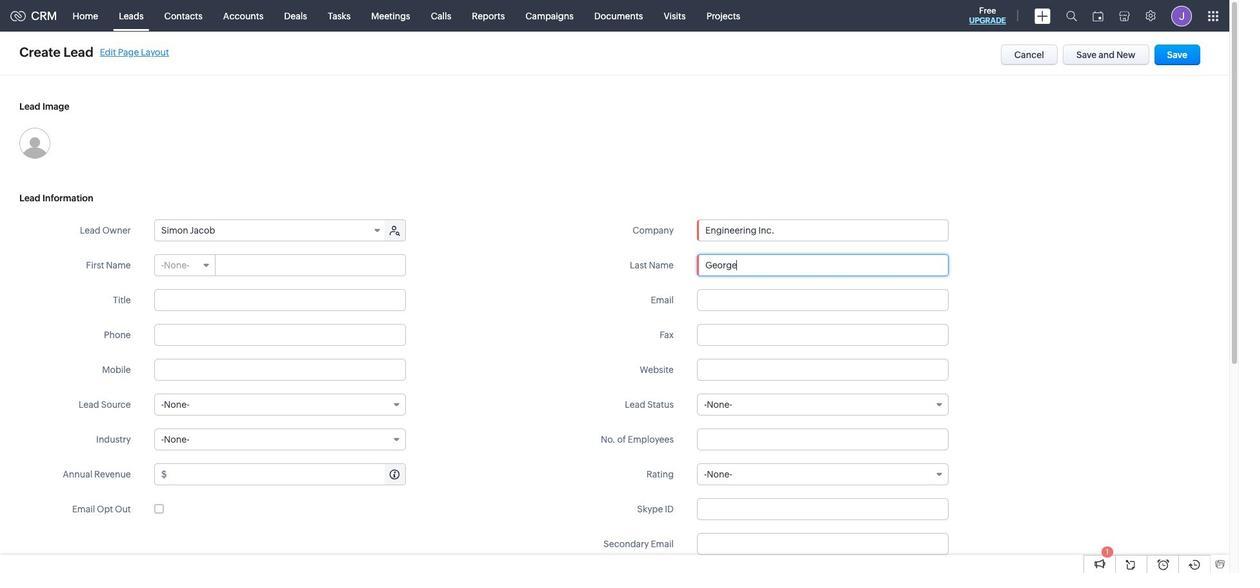 Task type: vqa. For each thing, say whether or not it's contained in the screenshot.
Create Menu element
yes



Task type: locate. For each thing, give the bounding box(es) containing it.
profile element
[[1164, 0, 1201, 31]]

None text field
[[698, 220, 949, 241], [216, 255, 405, 276], [154, 289, 406, 311], [697, 289, 949, 311], [154, 324, 406, 346], [697, 359, 949, 381], [169, 464, 405, 485], [697, 533, 949, 555], [698, 220, 949, 241], [216, 255, 405, 276], [154, 289, 406, 311], [697, 289, 949, 311], [154, 324, 406, 346], [697, 359, 949, 381], [169, 464, 405, 485], [697, 533, 949, 555]]

create menu image
[[1035, 8, 1051, 24]]

None field
[[155, 220, 386, 241], [698, 220, 949, 241], [155, 255, 216, 276], [154, 394, 406, 416], [697, 394, 949, 416], [154, 429, 406, 451], [697, 464, 949, 486], [155, 220, 386, 241], [698, 220, 949, 241], [155, 255, 216, 276], [154, 394, 406, 416], [697, 394, 949, 416], [154, 429, 406, 451], [697, 464, 949, 486]]

image image
[[19, 128, 50, 159]]

None text field
[[697, 254, 949, 276], [697, 324, 949, 346], [154, 359, 406, 381], [697, 429, 949, 451], [697, 499, 949, 521], [697, 254, 949, 276], [697, 324, 949, 346], [154, 359, 406, 381], [697, 429, 949, 451], [697, 499, 949, 521]]

calendar image
[[1093, 11, 1104, 21]]



Task type: describe. For each thing, give the bounding box(es) containing it.
search image
[[1067, 10, 1078, 21]]

logo image
[[10, 11, 26, 21]]

search element
[[1059, 0, 1086, 32]]

profile image
[[1172, 5, 1193, 26]]

create menu element
[[1027, 0, 1059, 31]]



